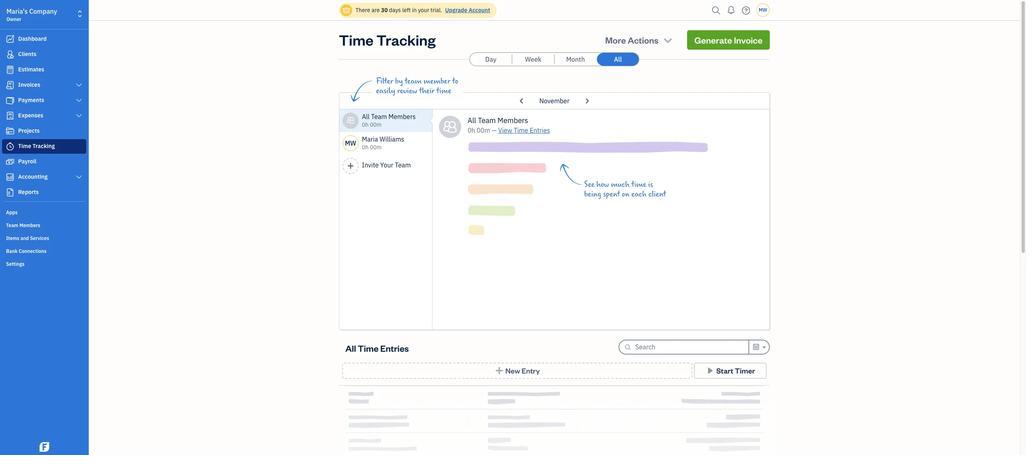 Task type: vqa. For each thing, say whether or not it's contained in the screenshot.
the bottom TIME TRACKING
yes



Task type: describe. For each thing, give the bounding box(es) containing it.
timer
[[735, 366, 755, 375]]

payroll
[[18, 158, 36, 165]]

new entry
[[506, 366, 540, 375]]

all team members 0h 00m — view time entries
[[468, 116, 550, 134]]

member
[[424, 77, 451, 86]]

next month image
[[582, 94, 593, 107]]

users image
[[347, 116, 355, 126]]

each
[[632, 190, 647, 199]]

projects link
[[2, 124, 86, 138]]

all link
[[597, 53, 639, 66]]

payments
[[18, 96, 44, 104]]

start timer
[[717, 366, 755, 375]]

maria's company owner
[[6, 7, 57, 22]]

is
[[649, 180, 653, 189]]

settings
[[6, 261, 25, 267]]

projects
[[18, 127, 40, 134]]

items
[[6, 235, 19, 241]]

time inside the filter by team member to easily review their time
[[437, 86, 452, 96]]

expenses
[[18, 112, 43, 119]]

invite your team
[[362, 161, 411, 169]]

chevron large down image for payments
[[75, 97, 83, 104]]

invoice
[[734, 34, 763, 46]]

days
[[389, 6, 401, 14]]

actions
[[628, 34, 659, 46]]

plus image
[[495, 367, 504, 375]]

caretdown image
[[762, 343, 766, 352]]

new entry button
[[342, 363, 693, 379]]

all for all team members 0h 00m — view time entries
[[468, 116, 476, 125]]

freshbooks image
[[38, 442, 51, 452]]

notifications image
[[725, 2, 738, 18]]

day
[[485, 55, 497, 63]]

items and services
[[6, 235, 49, 241]]

williams
[[380, 135, 404, 143]]

team inside invite your team "button"
[[395, 161, 411, 169]]

generate
[[695, 34, 733, 46]]

generate invoice
[[695, 34, 763, 46]]

november
[[540, 97, 570, 105]]

all for all time entries
[[346, 343, 356, 354]]

estimates
[[18, 66, 44, 73]]

more actions button
[[598, 30, 681, 50]]

estimates link
[[2, 63, 86, 77]]

time tracking link
[[2, 139, 86, 154]]

time inside the main element
[[18, 143, 31, 150]]

team inside team members link
[[6, 222, 18, 228]]

easily
[[376, 86, 395, 96]]

month link
[[555, 53, 597, 66]]

time tracking inside time tracking link
[[18, 143, 55, 150]]

accounting
[[18, 173, 48, 180]]

invoices link
[[2, 78, 86, 92]]

start timer button
[[694, 363, 767, 379]]

mw button
[[757, 3, 770, 17]]

settings link
[[2, 258, 86, 270]]

upgrade
[[445, 6, 468, 14]]

upgrade account link
[[444, 6, 490, 14]]

maria's
[[6, 7, 28, 15]]

are
[[372, 6, 380, 14]]

members inside the main element
[[19, 222, 40, 228]]

to
[[453, 77, 459, 86]]

client
[[649, 190, 666, 199]]

review
[[397, 86, 418, 96]]

spent
[[603, 190, 620, 199]]

new
[[506, 366, 520, 375]]

dashboard
[[18, 35, 47, 42]]

bank
[[6, 248, 18, 254]]

time inside the all team members 0h 00m — view time entries
[[514, 126, 528, 134]]

chevrondown image
[[663, 34, 674, 46]]

maria williams 0h 00m
[[362, 135, 404, 151]]

mw inside mw dropdown button
[[759, 7, 768, 13]]

Search text field
[[636, 341, 749, 354]]

bank connections link
[[2, 245, 86, 257]]

your
[[380, 161, 394, 169]]

invoices
[[18, 81, 40, 88]]

members for all team members 0h 00m
[[389, 113, 416, 121]]

owner
[[6, 16, 21, 22]]

0h inside maria williams 0h 00m
[[362, 144, 369, 151]]

services
[[30, 235, 49, 241]]

all time entries
[[346, 343, 409, 354]]

more
[[606, 34, 626, 46]]

0 vertical spatial tracking
[[377, 30, 436, 49]]

chevron large down image for accounting
[[75, 174, 83, 180]]



Task type: locate. For each thing, give the bounding box(es) containing it.
0 horizontal spatial tracking
[[33, 143, 55, 150]]

month
[[566, 55, 585, 63]]

1 horizontal spatial time
[[632, 180, 647, 189]]

0 horizontal spatial mw
[[345, 139, 356, 147]]

team
[[371, 113, 387, 121], [478, 116, 496, 125], [395, 161, 411, 169], [6, 222, 18, 228]]

time down "member"
[[437, 86, 452, 96]]

tracking down left
[[377, 30, 436, 49]]

time tracking down 30
[[339, 30, 436, 49]]

team right your
[[395, 161, 411, 169]]

0 vertical spatial entries
[[530, 126, 550, 134]]

trial.
[[431, 6, 442, 14]]

00m down "maria"
[[370, 144, 382, 151]]

team inside the all team members 0h 00m — view time entries
[[478, 116, 496, 125]]

team members
[[6, 222, 40, 228]]

tracking inside time tracking link
[[33, 143, 55, 150]]

00m
[[370, 121, 382, 128], [477, 126, 490, 134], [370, 144, 382, 151]]

report image
[[5, 189, 15, 197]]

00m for all team members 0h 00m — view time entries
[[477, 126, 490, 134]]

all
[[614, 55, 622, 63], [362, 113, 370, 121], [468, 116, 476, 125], [346, 343, 356, 354]]

much
[[611, 180, 630, 189]]

1 horizontal spatial tracking
[[377, 30, 436, 49]]

apps
[[6, 210, 18, 216]]

chevron large down image
[[75, 82, 83, 88], [75, 97, 83, 104]]

there
[[356, 6, 370, 14]]

0h inside the all team members 0h 00m — view time entries
[[468, 126, 475, 134]]

0 horizontal spatial time tracking
[[18, 143, 55, 150]]

go to help image
[[740, 4, 753, 16]]

0 vertical spatial chevron large down image
[[75, 82, 83, 88]]

week
[[525, 55, 542, 63]]

1 vertical spatial time
[[632, 180, 647, 189]]

1 vertical spatial mw
[[345, 139, 356, 147]]

time tracking
[[339, 30, 436, 49], [18, 143, 55, 150]]

1 vertical spatial time tracking
[[18, 143, 55, 150]]

chevron large down image up payments link
[[75, 82, 83, 88]]

0h inside all team members 0h 00m
[[362, 121, 369, 128]]

search image
[[710, 4, 723, 16]]

1 horizontal spatial mw
[[759, 7, 768, 13]]

reports
[[18, 189, 39, 196]]

chevron large down image inside payments link
[[75, 97, 83, 104]]

clients
[[18, 50, 36, 58]]

0h for all team members 0h 00m — view time entries
[[468, 126, 475, 134]]

2 horizontal spatial members
[[498, 116, 528, 125]]

see how much time is being spent on each client
[[585, 180, 666, 199]]

1 chevron large down image from the top
[[75, 82, 83, 88]]

00m left —
[[477, 126, 490, 134]]

0 vertical spatial mw
[[759, 7, 768, 13]]

0 horizontal spatial time
[[437, 86, 452, 96]]

members inside all team members 0h 00m
[[389, 113, 416, 121]]

team up "maria"
[[371, 113, 387, 121]]

clients link
[[2, 47, 86, 62]]

time
[[339, 30, 374, 49], [514, 126, 528, 134], [18, 143, 31, 150], [358, 343, 379, 354]]

tracking
[[377, 30, 436, 49], [33, 143, 55, 150]]

00m inside maria williams 0h 00m
[[370, 144, 382, 151]]

team up —
[[478, 116, 496, 125]]

company
[[29, 7, 57, 15]]

and
[[20, 235, 29, 241]]

chevron large down image inside expenses link
[[75, 113, 83, 119]]

payments link
[[2, 93, 86, 108]]

chevron large down image
[[75, 113, 83, 119], [75, 174, 83, 180]]

filter by team member to easily review their time
[[376, 77, 459, 96]]

being
[[585, 190, 602, 199]]

start
[[717, 366, 734, 375]]

0 vertical spatial time
[[437, 86, 452, 96]]

account
[[469, 6, 490, 14]]

calendar image
[[753, 342, 760, 352]]

money image
[[5, 158, 15, 166]]

tracking down projects link
[[33, 143, 55, 150]]

0 horizontal spatial entries
[[381, 343, 409, 354]]

payment image
[[5, 96, 15, 105]]

in
[[412, 6, 417, 14]]

week link
[[512, 53, 554, 66]]

0 horizontal spatial members
[[19, 222, 40, 228]]

timer image
[[5, 143, 15, 151]]

estimate image
[[5, 66, 15, 74]]

invoice image
[[5, 81, 15, 89]]

generate invoice button
[[688, 30, 770, 50]]

see
[[585, 180, 595, 189]]

30
[[381, 6, 388, 14]]

entries inside the all team members 0h 00m — view time entries
[[530, 126, 550, 134]]

00m inside the all team members 0h 00m — view time entries
[[477, 126, 490, 134]]

time up each
[[632, 180, 647, 189]]

2 chevron large down image from the top
[[75, 174, 83, 180]]

team inside all team members 0h 00m
[[371, 113, 387, 121]]

1 vertical spatial entries
[[381, 343, 409, 354]]

members inside the all team members 0h 00m — view time entries
[[498, 116, 528, 125]]

all team members 0h 00m
[[362, 113, 416, 128]]

all for all
[[614, 55, 622, 63]]

00m for all team members 0h 00m
[[370, 121, 382, 128]]

0h for all team members 0h 00m
[[362, 121, 369, 128]]

1 vertical spatial chevron large down image
[[75, 174, 83, 180]]

previous month image
[[517, 94, 527, 107]]

payroll link
[[2, 155, 86, 169]]

1 vertical spatial tracking
[[33, 143, 55, 150]]

members
[[389, 113, 416, 121], [498, 116, 528, 125], [19, 222, 40, 228]]

all inside all team members 0h 00m
[[362, 113, 370, 121]]

chevron large down image for invoices
[[75, 82, 83, 88]]

bank connections
[[6, 248, 47, 254]]

client image
[[5, 50, 15, 59]]

items and services link
[[2, 232, 86, 244]]

chevron large down image up projects link
[[75, 113, 83, 119]]

mw left "maria"
[[345, 139, 356, 147]]

filter
[[376, 77, 393, 86]]

1 chevron large down image from the top
[[75, 113, 83, 119]]

dashboard link
[[2, 32, 86, 46]]

0h down "maria"
[[362, 144, 369, 151]]

day link
[[470, 53, 512, 66]]

entry
[[522, 366, 540, 375]]

mw
[[759, 7, 768, 13], [345, 139, 356, 147]]

crown image
[[342, 6, 351, 14]]

invite your team button
[[340, 155, 433, 177]]

members up williams
[[389, 113, 416, 121]]

0h right users image
[[362, 121, 369, 128]]

expense image
[[5, 112, 15, 120]]

dashboard image
[[5, 35, 15, 43]]

1 horizontal spatial members
[[389, 113, 416, 121]]

0 vertical spatial time tracking
[[339, 30, 436, 49]]

expenses link
[[2, 109, 86, 123]]

on
[[622, 190, 630, 199]]

0 vertical spatial chevron large down image
[[75, 113, 83, 119]]

there are 30 days left in your trial. upgrade account
[[356, 6, 490, 14]]

their
[[419, 86, 435, 96]]

play image
[[706, 367, 715, 375]]

0h
[[362, 121, 369, 128], [468, 126, 475, 134], [362, 144, 369, 151]]

—
[[492, 126, 497, 134]]

00m up "maria"
[[370, 121, 382, 128]]

view time entries button
[[498, 126, 550, 135]]

left
[[402, 6, 411, 14]]

time tracking down projects link
[[18, 143, 55, 150]]

all for all team members 0h 00m
[[362, 113, 370, 121]]

1 horizontal spatial entries
[[530, 126, 550, 134]]

team down apps
[[6, 222, 18, 228]]

plus image
[[347, 162, 355, 170]]

apps link
[[2, 206, 86, 218]]

project image
[[5, 127, 15, 135]]

more actions
[[606, 34, 659, 46]]

time inside see how much time is being spent on each client
[[632, 180, 647, 189]]

by
[[395, 77, 403, 86]]

chevron large down image down payroll link
[[75, 174, 83, 180]]

mw right go to help icon
[[759, 7, 768, 13]]

members for all team members 0h 00m — view time entries
[[498, 116, 528, 125]]

chevron large down image down invoices link at the left top of page
[[75, 97, 83, 104]]

members up items and services
[[19, 222, 40, 228]]

accounting link
[[2, 170, 86, 184]]

members up view
[[498, 116, 528, 125]]

all inside the all team members 0h 00m — view time entries
[[468, 116, 476, 125]]

1 horizontal spatial time tracking
[[339, 30, 436, 49]]

team members link
[[2, 219, 86, 231]]

00m inside all team members 0h 00m
[[370, 121, 382, 128]]

1 vertical spatial chevron large down image
[[75, 97, 83, 104]]

reports link
[[2, 185, 86, 200]]

main element
[[0, 0, 109, 455]]

time
[[437, 86, 452, 96], [632, 180, 647, 189]]

2 chevron large down image from the top
[[75, 97, 83, 104]]

chart image
[[5, 173, 15, 181]]

connections
[[19, 248, 47, 254]]

0h left —
[[468, 126, 475, 134]]

your
[[418, 6, 429, 14]]

invite
[[362, 161, 379, 169]]

chevron large down image for expenses
[[75, 113, 83, 119]]



